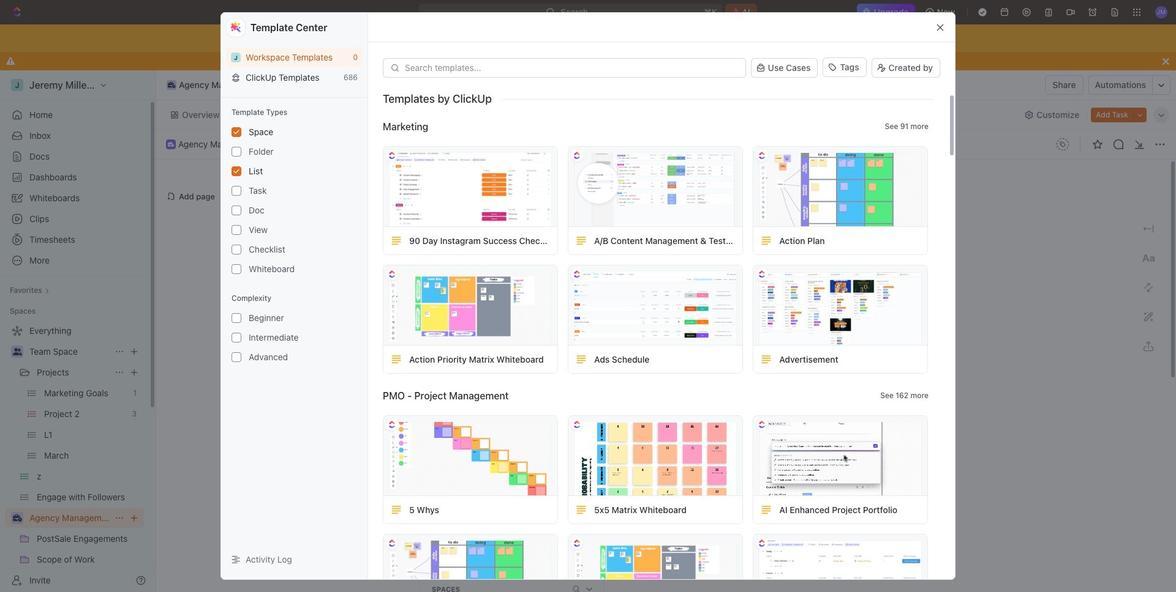 Task type: describe. For each thing, give the bounding box(es) containing it.
1 vertical spatial business time image
[[168, 142, 174, 147]]

business time image inside tree
[[13, 515, 22, 522]]



Task type: vqa. For each thing, say whether or not it's contained in the screenshot.
List template image to the left
yes



Task type: locate. For each thing, give the bounding box(es) containing it.
list template image
[[761, 236, 772, 247], [576, 354, 587, 365], [761, 354, 772, 365], [761, 505, 772, 516]]

business time image
[[168, 82, 175, 88], [168, 142, 174, 147], [13, 515, 22, 522]]

Search templates... text field
[[405, 63, 739, 73]]

tree
[[5, 322, 144, 593]]

sidebar navigation
[[0, 70, 156, 593]]

None checkbox
[[232, 127, 241, 137], [232, 206, 241, 216], [232, 245, 241, 255], [232, 127, 241, 137], [232, 206, 241, 216], [232, 245, 241, 255]]

list template element
[[391, 236, 402, 247], [576, 236, 587, 247], [761, 236, 772, 247], [391, 354, 402, 365], [576, 354, 587, 365], [761, 354, 772, 365], [391, 505, 402, 516], [576, 505, 587, 516], [761, 505, 772, 516]]

jeremy miller's workspace, , element
[[231, 52, 241, 62]]

tree inside sidebar navigation
[[5, 322, 144, 593]]

user group image
[[13, 349, 22, 356]]

2 vertical spatial business time image
[[13, 515, 22, 522]]

list template image
[[391, 236, 402, 247], [576, 236, 587, 247], [391, 354, 402, 365], [391, 505, 402, 516], [576, 505, 587, 516]]

0 vertical spatial business time image
[[168, 82, 175, 88]]

None checkbox
[[232, 147, 241, 157], [232, 167, 241, 176], [232, 186, 241, 196], [232, 225, 241, 235], [232, 265, 241, 274], [232, 314, 241, 323], [232, 333, 241, 343], [232, 353, 241, 363], [232, 147, 241, 157], [232, 167, 241, 176], [232, 186, 241, 196], [232, 225, 241, 235], [232, 265, 241, 274], [232, 314, 241, 323], [232, 333, 241, 343], [232, 353, 241, 363]]



